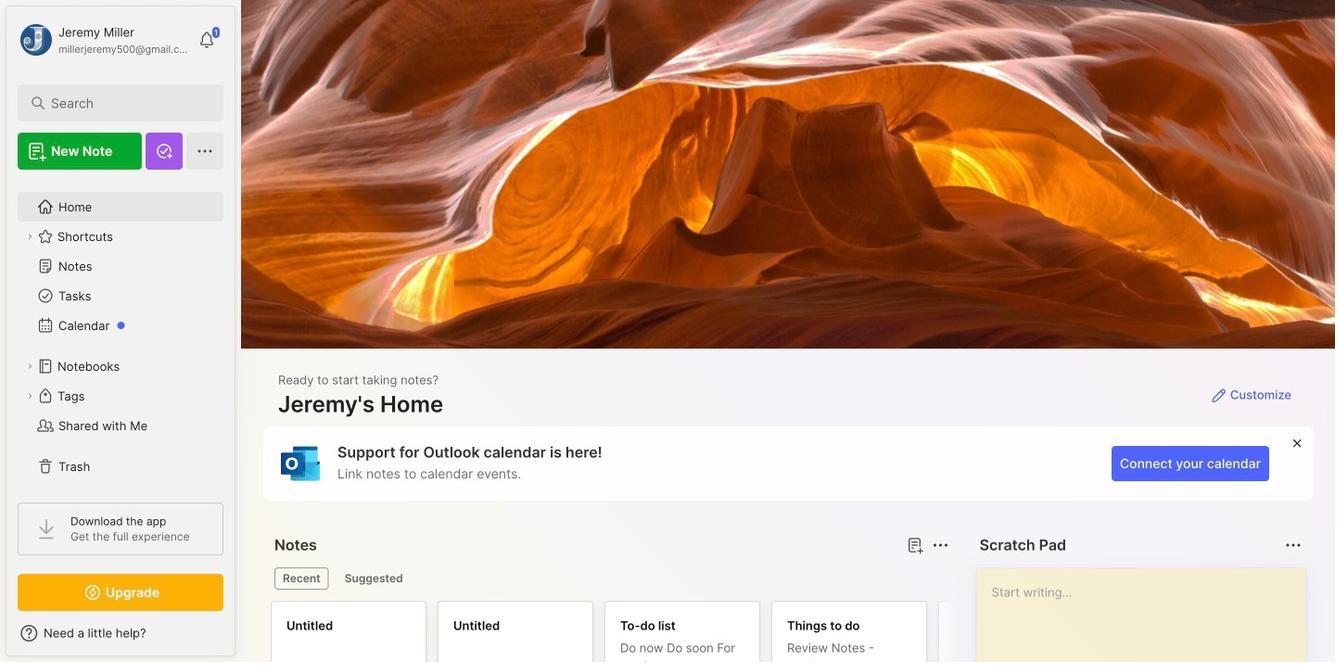 Task type: locate. For each thing, give the bounding box(es) containing it.
tree
[[6, 181, 235, 492]]

row group
[[271, 601, 1335, 662]]

none search field inside main element
[[51, 92, 199, 114]]

1 horizontal spatial tab
[[336, 568, 411, 590]]

tree inside main element
[[6, 181, 235, 492]]

expand notebooks image
[[24, 361, 35, 372]]

0 horizontal spatial tab
[[274, 568, 329, 590]]

tab
[[274, 568, 329, 590], [336, 568, 411, 590]]

Search text field
[[51, 95, 199, 112]]

tab list
[[274, 568, 947, 590]]

None search field
[[51, 92, 199, 114]]

2 tab from the left
[[336, 568, 411, 590]]



Task type: vqa. For each thing, say whether or not it's contained in the screenshot.
Alignment field
no



Task type: describe. For each thing, give the bounding box(es) containing it.
Account field
[[18, 21, 189, 58]]

expand tags image
[[24, 390, 35, 402]]

Start writing… text field
[[992, 568, 1305, 662]]

click to collapse image
[[234, 628, 248, 650]]

WHAT'S NEW field
[[6, 619, 235, 648]]

main element
[[0, 0, 241, 662]]

1 tab from the left
[[274, 568, 329, 590]]



